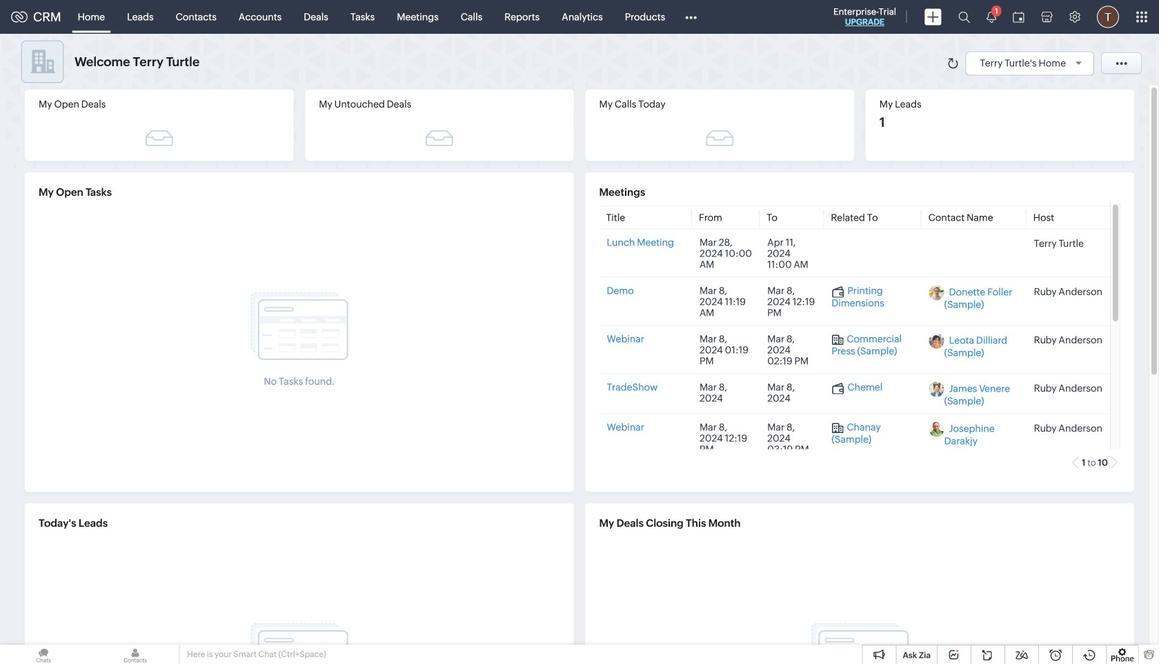 Task type: locate. For each thing, give the bounding box(es) containing it.
logo image
[[11, 11, 28, 22]]

signals element
[[978, 0, 1005, 34]]

chats image
[[0, 645, 87, 664]]

create menu element
[[916, 0, 950, 33]]

profile element
[[1089, 0, 1127, 33]]

profile image
[[1097, 6, 1119, 28]]



Task type: describe. For each thing, give the bounding box(es) containing it.
Other Modules field
[[676, 6, 706, 28]]

contacts image
[[92, 645, 179, 664]]

calendar image
[[1013, 11, 1025, 22]]

create menu image
[[924, 9, 942, 25]]

search image
[[958, 11, 970, 23]]

search element
[[950, 0, 978, 34]]



Task type: vqa. For each thing, say whether or not it's contained in the screenshot.
'Search' element on the right top of page
yes



